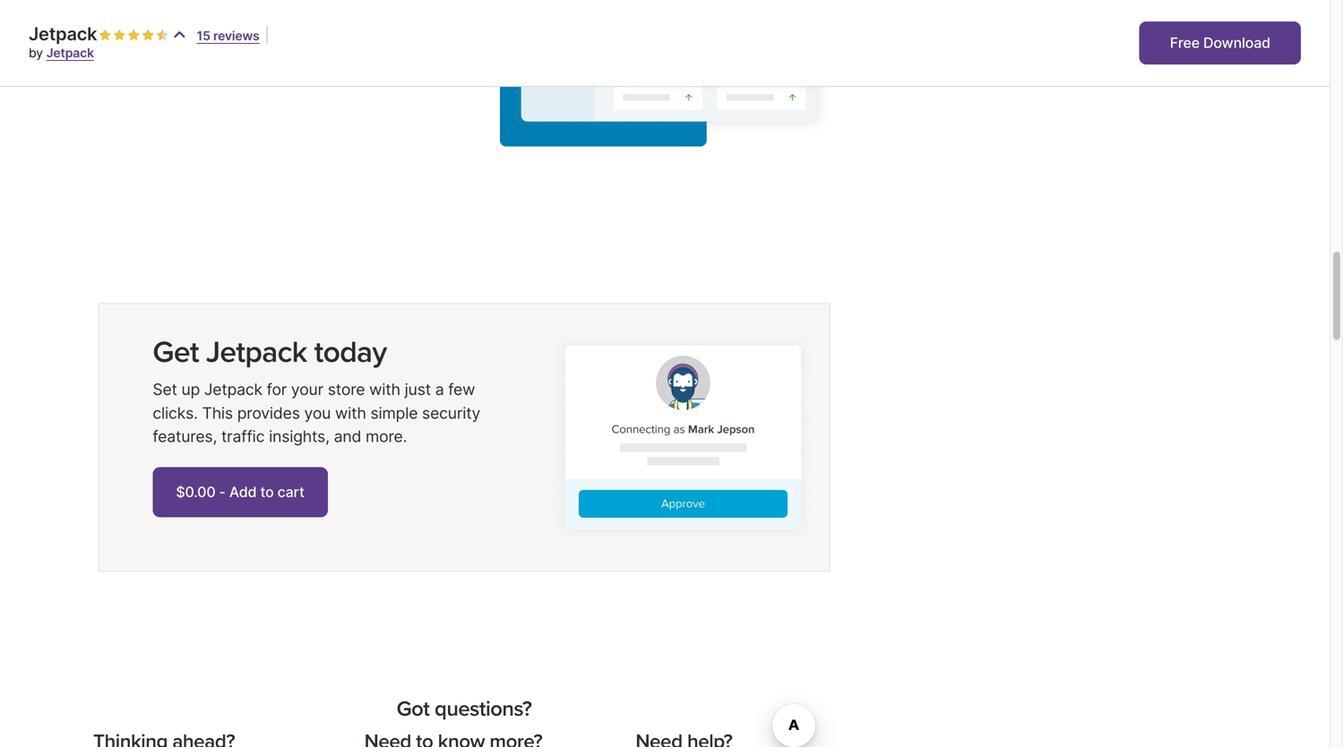 Task type: vqa. For each thing, say whether or not it's contained in the screenshot.
our to the left
no



Task type: locate. For each thing, give the bounding box(es) containing it.
simple
[[371, 403, 418, 422]]

rate product 1 star image
[[99, 29, 111, 42]]

jetpack up by jetpack
[[29, 23, 97, 45]]

store
[[328, 380, 365, 399]]

you
[[304, 403, 331, 422]]

with up the simple
[[369, 380, 400, 399]]

traffic
[[221, 427, 265, 446]]

just
[[405, 380, 431, 399]]

got
[[397, 696, 430, 722]]

rate product 5 stars image
[[156, 29, 169, 42]]

0 vertical spatial imagealt image
[[500, 0, 835, 146]]

reviews
[[213, 28, 259, 43]]

with up and
[[335, 403, 366, 422]]

clicks.
[[153, 403, 198, 422]]

1 vertical spatial with
[[335, 403, 366, 422]]

0 vertical spatial with
[[369, 380, 400, 399]]

15 reviews link
[[197, 28, 259, 43]]

0 horizontal spatial with
[[335, 403, 366, 422]]

provides
[[237, 403, 300, 422]]

jetpack
[[29, 23, 97, 45], [46, 45, 94, 60], [206, 334, 307, 371], [204, 380, 262, 399]]

with
[[369, 380, 400, 399], [335, 403, 366, 422]]

jetpack up this
[[204, 380, 262, 399]]

insights,
[[269, 427, 330, 446]]

imagealt image
[[500, 0, 835, 146], [551, 334, 816, 541]]

$0.00 - add to cart link
[[153, 467, 328, 517]]

security
[[422, 403, 480, 422]]



Task type: describe. For each thing, give the bounding box(es) containing it.
up
[[181, 380, 200, 399]]

for
[[267, 380, 287, 399]]

few
[[448, 380, 475, 399]]

rate product 4 stars image
[[142, 29, 154, 42]]

15 reviews
[[197, 28, 259, 43]]

more.
[[366, 427, 407, 446]]

rate product 3 stars image
[[128, 29, 140, 42]]

$0.00
[[176, 483, 215, 501]]

-
[[219, 483, 226, 501]]

set
[[153, 380, 177, 399]]

got questions?
[[397, 696, 532, 722]]

your
[[291, 380, 323, 399]]

questions?
[[435, 696, 532, 722]]

add
[[229, 483, 257, 501]]

by jetpack
[[29, 45, 94, 60]]

1 horizontal spatial with
[[369, 380, 400, 399]]

cart
[[277, 483, 304, 501]]

a
[[435, 380, 444, 399]]

jetpack up for
[[206, 334, 307, 371]]

get
[[153, 334, 199, 371]]

$0.00 - add to cart
[[176, 483, 304, 501]]

and
[[334, 427, 361, 446]]

rate product 2 stars image
[[113, 29, 126, 42]]

free
[[1170, 34, 1200, 52]]

15
[[197, 28, 210, 43]]

to
[[260, 483, 274, 501]]

free download
[[1170, 34, 1271, 52]]

features,
[[153, 427, 217, 446]]

jetpack link
[[46, 45, 94, 60]]

today
[[314, 334, 387, 371]]

this
[[202, 403, 233, 422]]

get jetpack today
[[153, 334, 387, 371]]

jetpack right by
[[46, 45, 94, 60]]

by
[[29, 45, 43, 60]]

download
[[1203, 34, 1271, 52]]

free download link
[[1140, 22, 1301, 65]]

jetpack inside the set up jetpack for your store with just a few clicks. this provides you with simple security features, traffic insights, and more.
[[204, 380, 262, 399]]

set up jetpack for your store with just a few clicks. this provides you with simple security features, traffic insights, and more.
[[153, 380, 480, 446]]

1 vertical spatial imagealt image
[[551, 334, 816, 541]]



